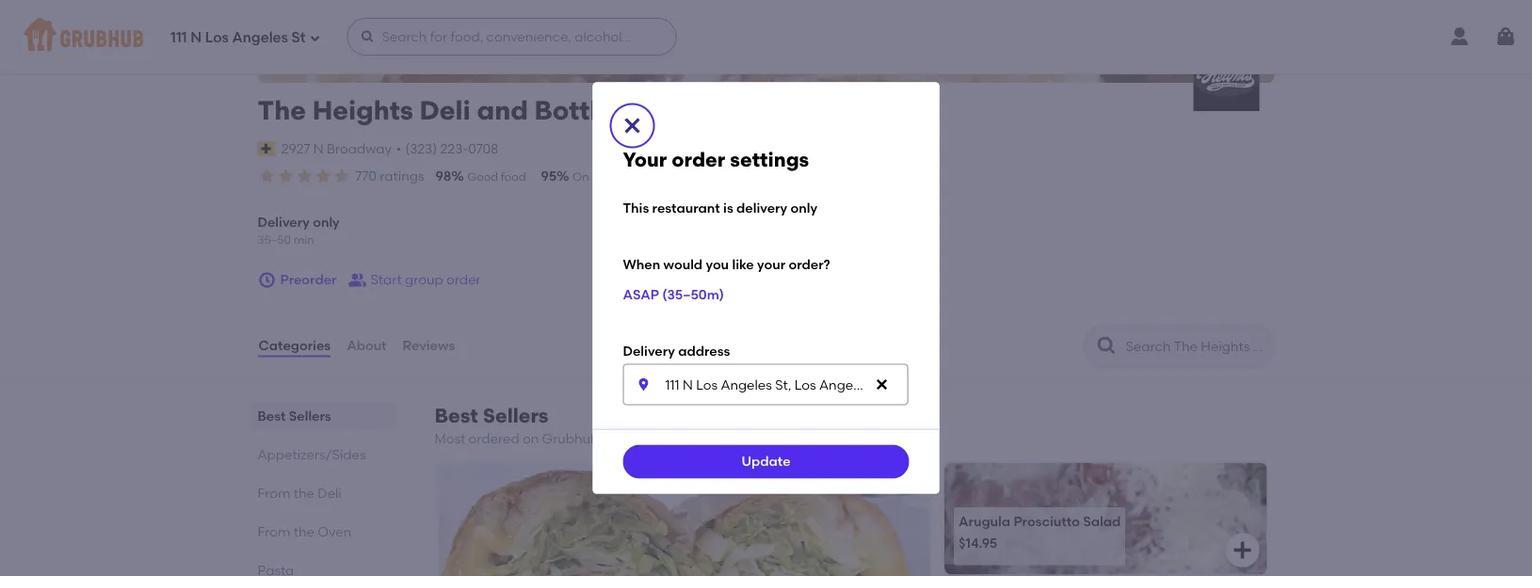 Task type: vqa. For each thing, say whether or not it's contained in the screenshot.
THE BLUE to the middle
no



Task type: locate. For each thing, give the bounding box(es) containing it.
the
[[294, 485, 315, 501], [294, 524, 315, 540]]

categories
[[259, 338, 331, 354]]

delivery inside delivery only 35–50 min
[[258, 214, 310, 230]]

delivery up this on the left
[[619, 170, 662, 184]]

770 ratings
[[356, 168, 424, 184]]

best up most
[[435, 404, 478, 428]]

delivery up 35–50
[[258, 214, 310, 230]]

2 the from the top
[[294, 524, 315, 540]]

2 95 from the left
[[677, 168, 692, 184]]

food
[[501, 170, 526, 184]]

0 vertical spatial from
[[258, 485, 291, 501]]

1 vertical spatial the
[[294, 524, 315, 540]]

35–50
[[258, 233, 291, 246]]

0 horizontal spatial deli
[[318, 485, 342, 501]]

1 vertical spatial deli
[[318, 485, 342, 501]]

from the deli tab
[[258, 484, 390, 503]]

1 the from the top
[[294, 485, 315, 501]]

ordered
[[469, 430, 520, 446]]

reviews button
[[402, 312, 456, 380]]

1 horizontal spatial sellers
[[483, 404, 549, 428]]

only up min
[[313, 214, 340, 230]]

0 horizontal spatial best
[[258, 408, 286, 424]]

you
[[706, 256, 729, 272]]

deli up • (323) 223-0708
[[420, 95, 471, 126]]

time
[[592, 170, 617, 184]]

0 vertical spatial the
[[294, 485, 315, 501]]

• (323) 223-0708
[[396, 141, 499, 157]]

the inside "tab"
[[294, 485, 315, 501]]

only up order?
[[791, 200, 818, 216]]

0 vertical spatial svg image
[[309, 33, 321, 44]]

deli inside "tab"
[[318, 485, 342, 501]]

the left oven in the left of the page
[[294, 524, 315, 540]]

deli up oven in the left of the page
[[318, 485, 342, 501]]

95 left the on
[[541, 168, 557, 184]]

about button
[[346, 312, 388, 380]]

from inside "tab"
[[258, 485, 291, 501]]

the heights deli and bottle shop logo image
[[1194, 45, 1260, 111]]

1 vertical spatial n
[[314, 141, 324, 157]]

your order settings
[[623, 148, 810, 172]]

from up from the oven
[[258, 485, 291, 501]]

0 vertical spatial n
[[191, 29, 202, 46]]

like
[[732, 256, 754, 272]]

111 n los angeles st
[[171, 29, 306, 46]]

95 for correct order
[[677, 168, 692, 184]]

best inside best sellers tab
[[258, 408, 286, 424]]

0 vertical spatial delivery
[[258, 214, 310, 230]]

order right "correct"
[[753, 170, 783, 184]]

people icon image
[[348, 271, 367, 290]]

95 up restaurant
[[677, 168, 692, 184]]

223-
[[440, 141, 468, 157]]

0 vertical spatial delivery
[[619, 170, 662, 184]]

2927 n broadway
[[281, 141, 392, 157]]

2 horizontal spatial order
[[753, 170, 783, 184]]

is
[[724, 200, 734, 216]]

on time delivery
[[573, 170, 662, 184]]

the inside tab
[[294, 524, 315, 540]]

svg image
[[1495, 25, 1518, 48], [360, 29, 375, 44], [258, 271, 277, 290], [636, 377, 651, 392], [875, 377, 890, 392]]

asap (35–50m)
[[623, 287, 725, 303]]

delivery
[[258, 214, 310, 230], [623, 343, 675, 359]]

from for from the oven
[[258, 524, 291, 540]]

n inside "button"
[[314, 141, 324, 157]]

order
[[672, 148, 726, 172], [753, 170, 783, 184], [447, 272, 481, 288]]

delivery left address
[[623, 343, 675, 359]]

only
[[791, 200, 818, 216], [313, 214, 340, 230]]

settings
[[730, 148, 810, 172]]

star icon image
[[258, 167, 277, 186], [277, 167, 295, 186], [295, 167, 314, 186], [314, 167, 333, 186], [333, 167, 352, 186], [333, 167, 352, 186]]

95
[[541, 168, 557, 184], [677, 168, 692, 184]]

only inside delivery only 35–50 min
[[313, 214, 340, 230]]

delivery right is
[[737, 200, 788, 216]]

delivery
[[619, 170, 662, 184], [737, 200, 788, 216]]

from
[[258, 485, 291, 501], [258, 524, 291, 540]]

sellers inside tab
[[289, 408, 331, 424]]

2 from from the top
[[258, 524, 291, 540]]

1 vertical spatial delivery
[[737, 200, 788, 216]]

1 horizontal spatial only
[[791, 200, 818, 216]]

Search The Heights Deli and Bottle Shop search field
[[1124, 338, 1269, 355]]

from down "from the deli"
[[258, 524, 291, 540]]

n right '111'
[[191, 29, 202, 46]]

0708
[[468, 141, 499, 157]]

from inside tab
[[258, 524, 291, 540]]

on
[[523, 430, 539, 446]]

1 horizontal spatial n
[[314, 141, 324, 157]]

sellers up on
[[483, 404, 549, 428]]

angeles
[[232, 29, 288, 46]]

1 vertical spatial from
[[258, 524, 291, 540]]

arugula prosciutto salad $14.95
[[959, 513, 1121, 552]]

best sellers most ordered on grubhub
[[435, 404, 599, 446]]

from the oven
[[258, 524, 352, 540]]

deli
[[420, 95, 471, 126], [318, 485, 342, 501]]

1 horizontal spatial deli
[[420, 95, 471, 126]]

sellers for best sellers most ordered on grubhub
[[483, 404, 549, 428]]

sellers
[[483, 404, 549, 428], [289, 408, 331, 424]]

1 horizontal spatial svg image
[[621, 115, 644, 137]]

(35–50m)
[[663, 287, 725, 303]]

1 vertical spatial delivery
[[623, 343, 675, 359]]

0 horizontal spatial n
[[191, 29, 202, 46]]

best for best sellers most ordered on grubhub
[[435, 404, 478, 428]]

0 vertical spatial deli
[[420, 95, 471, 126]]

sellers up appetizers/sides
[[289, 408, 331, 424]]

on
[[573, 170, 589, 184]]

best inside best sellers most ordered on grubhub
[[435, 404, 478, 428]]

best sellers tab
[[258, 406, 390, 426]]

heights
[[312, 95, 413, 126]]

0 horizontal spatial 95
[[541, 168, 557, 184]]

0 horizontal spatial svg image
[[309, 33, 321, 44]]

sellers inside best sellers most ordered on grubhub
[[483, 404, 549, 428]]

when would you like your order?
[[623, 256, 831, 272]]

order up restaurant
[[672, 148, 726, 172]]

best up appetizers/sides
[[258, 408, 286, 424]]

0 horizontal spatial order
[[447, 272, 481, 288]]

the up from the oven
[[294, 485, 315, 501]]

0 horizontal spatial only
[[313, 214, 340, 230]]

group
[[405, 272, 443, 288]]

the
[[258, 95, 306, 126]]

start group order
[[371, 272, 481, 288]]

1 horizontal spatial delivery
[[623, 343, 675, 359]]

0 horizontal spatial sellers
[[289, 408, 331, 424]]

asap
[[623, 287, 659, 303]]

most
[[435, 430, 466, 446]]

1 vertical spatial svg image
[[621, 115, 644, 137]]

delivery only 35–50 min
[[258, 214, 340, 246]]

svg image
[[309, 33, 321, 44], [621, 115, 644, 137], [1232, 539, 1254, 562]]

0 horizontal spatial delivery
[[258, 214, 310, 230]]

from the oven tab
[[258, 522, 390, 542]]

sellers for best sellers
[[289, 408, 331, 424]]

order right group
[[447, 272, 481, 288]]

tab
[[258, 561, 390, 577]]

0 horizontal spatial delivery
[[619, 170, 662, 184]]

best sellers
[[258, 408, 331, 424]]

subscription pass image
[[258, 141, 277, 156]]

1 horizontal spatial 95
[[677, 168, 692, 184]]

1 horizontal spatial best
[[435, 404, 478, 428]]

best
[[435, 404, 478, 428], [258, 408, 286, 424]]

2 horizontal spatial svg image
[[1232, 539, 1254, 562]]

n
[[191, 29, 202, 46], [314, 141, 324, 157]]

asap (35–50m) button
[[623, 278, 725, 312]]

1 from from the top
[[258, 485, 291, 501]]

1 95 from the left
[[541, 168, 557, 184]]

95 for on time delivery
[[541, 168, 557, 184]]

n right the 2927
[[314, 141, 324, 157]]

n inside navigation
[[191, 29, 202, 46]]

preorder button
[[258, 263, 337, 297]]

1 horizontal spatial order
[[672, 148, 726, 172]]

broadway
[[327, 141, 392, 157]]



Task type: describe. For each thing, give the bounding box(es) containing it.
update
[[742, 454, 791, 470]]

svg image inside main navigation navigation
[[309, 33, 321, 44]]

good
[[468, 170, 498, 184]]

correct order
[[708, 170, 783, 184]]

your
[[623, 148, 667, 172]]

search icon image
[[1096, 335, 1119, 357]]

(323) 223-0708 button
[[405, 139, 499, 158]]

shop
[[620, 95, 686, 126]]

st
[[292, 29, 306, 46]]

min
[[294, 233, 314, 246]]

good food
[[468, 170, 526, 184]]

prosciutto
[[1014, 513, 1080, 529]]

would
[[664, 256, 703, 272]]

2927
[[281, 141, 310, 157]]

770
[[356, 168, 377, 184]]

salad
[[1084, 513, 1121, 529]]

and
[[477, 95, 528, 126]]

order inside "button"
[[447, 272, 481, 288]]

start group order button
[[348, 263, 481, 297]]

98
[[436, 168, 452, 184]]

Search Address search field
[[623, 364, 909, 405]]

from for from the deli
[[258, 485, 291, 501]]

about
[[347, 338, 387, 354]]

order for your
[[672, 148, 726, 172]]

1 horizontal spatial delivery
[[737, 200, 788, 216]]

delivery for delivery address
[[623, 343, 675, 359]]

order?
[[789, 256, 831, 272]]

grubhub
[[542, 430, 599, 446]]

main navigation navigation
[[0, 0, 1533, 73]]

deli for heights
[[420, 95, 471, 126]]

the heights deli and bottle shop
[[258, 95, 686, 126]]

$14.95
[[959, 536, 998, 552]]

preorder
[[280, 272, 337, 288]]

start
[[371, 272, 402, 288]]

categories button
[[258, 312, 332, 380]]

update button
[[623, 445, 910, 479]]

address
[[678, 343, 730, 359]]

best for best sellers
[[258, 408, 286, 424]]

deli for the
[[318, 485, 342, 501]]

appetizers/sides tab
[[258, 445, 390, 465]]

ratings
[[380, 168, 424, 184]]

•
[[396, 141, 402, 157]]

from the deli
[[258, 485, 342, 501]]

this
[[623, 200, 649, 216]]

correct
[[708, 170, 751, 184]]

los
[[205, 29, 229, 46]]

111
[[171, 29, 187, 46]]

delivery address
[[623, 343, 730, 359]]

restaurant
[[653, 200, 720, 216]]

appetizers/sides
[[258, 447, 366, 463]]

(323)
[[405, 141, 437, 157]]

arugula
[[959, 513, 1011, 529]]

the for oven
[[294, 524, 315, 540]]

2927 n broadway button
[[280, 138, 393, 159]]

when
[[623, 256, 661, 272]]

n for 2927
[[314, 141, 324, 157]]

n for 111
[[191, 29, 202, 46]]

2 vertical spatial svg image
[[1232, 539, 1254, 562]]

bottle
[[535, 95, 613, 126]]

your
[[758, 256, 786, 272]]

order for correct
[[753, 170, 783, 184]]

delivery for delivery only 35–50 min
[[258, 214, 310, 230]]

reviews
[[403, 338, 455, 354]]

oven
[[318, 524, 352, 540]]

the for deli
[[294, 485, 315, 501]]

this restaurant is delivery only
[[623, 200, 818, 216]]

svg image inside preorder button
[[258, 271, 277, 290]]



